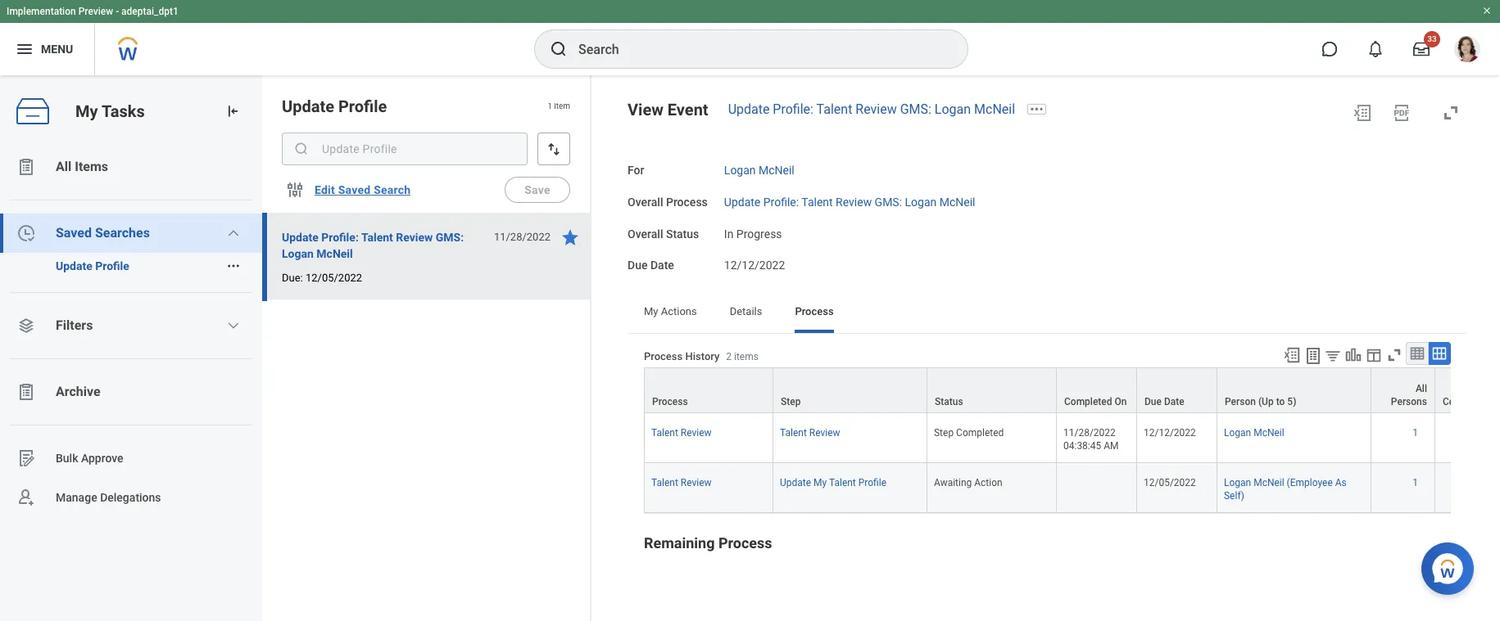 Task type: describe. For each thing, give the bounding box(es) containing it.
items
[[75, 159, 108, 175]]

event
[[668, 100, 708, 120]]

gms: for process
[[875, 196, 902, 209]]

update profile inside button
[[56, 260, 129, 273]]

implementation
[[7, 6, 76, 17]]

edit saved search
[[315, 184, 411, 197]]

review inside update profile: talent review gms: logan mcneil "link"
[[836, 196, 872, 209]]

overall for overall process
[[628, 196, 663, 209]]

due:
[[282, 272, 303, 284]]

in
[[724, 227, 734, 240]]

talent review for update
[[651, 478, 712, 489]]

logan mcneil (employee as self) link
[[1224, 475, 1347, 502]]

history
[[685, 351, 720, 363]]

0 horizontal spatial status
[[666, 227, 699, 240]]

all persons column header
[[1371, 368, 1435, 415]]

all items button
[[0, 147, 262, 187]]

chevron down image
[[227, 227, 240, 240]]

11/28/2022 for 11/28/2022
[[494, 231, 551, 243]]

process right the details
[[795, 306, 834, 318]]

due date element
[[724, 249, 785, 274]]

update my talent profile
[[780, 478, 886, 489]]

search image inside menu 'banner'
[[549, 39, 569, 59]]

update profile: talent review gms: logan mcneil for view event
[[728, 102, 1015, 117]]

(employee
[[1287, 478, 1333, 489]]

overall process
[[628, 196, 708, 209]]

configure image
[[285, 180, 305, 200]]

to
[[1276, 397, 1285, 408]]

tab list containing my actions
[[628, 294, 1467, 333]]

0 horizontal spatial search image
[[293, 141, 310, 157]]

review inside update profile: talent review gms: logan mcneil button
[[396, 231, 433, 244]]

all persons button
[[1371, 369, 1435, 413]]

manage delegations link
[[0, 478, 262, 518]]

1 button for logan mcneil (employee as self)
[[1413, 477, 1421, 490]]

saved inside edit saved search button
[[338, 184, 371, 197]]

process button
[[645, 369, 773, 413]]

in progress
[[724, 227, 782, 240]]

implementation preview -   adeptai_dpt1
[[7, 6, 178, 17]]

person (up to 5) button
[[1217, 369, 1371, 413]]

action
[[974, 478, 1003, 489]]

view event
[[628, 100, 708, 120]]

0 horizontal spatial date
[[650, 259, 674, 272]]

step button
[[773, 369, 927, 413]]

my tasks
[[75, 101, 145, 121]]

all for all persons
[[1416, 383, 1427, 395]]

on
[[1115, 397, 1127, 408]]

update my talent profile link
[[780, 475, 886, 489]]

approve
[[81, 452, 123, 465]]

1 inside item list element
[[547, 102, 552, 111]]

process right remaining
[[718, 535, 772, 553]]

user plus image
[[16, 488, 36, 508]]

profile inside update my talent profile 'link'
[[858, 478, 886, 489]]

overall for overall status
[[628, 227, 663, 240]]

logan mcneil (employee as self)
[[1224, 478, 1347, 502]]

step for step completed
[[934, 428, 954, 439]]

12/05/2022 inside item list element
[[306, 272, 362, 284]]

all persons
[[1391, 383, 1427, 408]]

profile: for process
[[763, 196, 799, 209]]

export to worksheets image
[[1303, 347, 1323, 366]]

notifications large image
[[1367, 41, 1384, 57]]

1 button for logan mcneil
[[1413, 427, 1421, 440]]

completed on button
[[1057, 369, 1136, 413]]

update profile: talent review gms: logan mcneil for overall process
[[724, 196, 975, 209]]

menu
[[41, 42, 73, 55]]

search
[[374, 184, 411, 197]]

due date inside popup button
[[1145, 397, 1184, 408]]

fullscreen image
[[1385, 347, 1403, 365]]

searches
[[95, 225, 150, 241]]

select to filter grid data image
[[1324, 347, 1342, 365]]

status inside status popup button
[[935, 397, 963, 408]]

overall status
[[628, 227, 699, 240]]

all items
[[56, 159, 108, 175]]

talent review link for update
[[651, 475, 712, 489]]

12/05/2022 inside "row"
[[1144, 478, 1196, 489]]

row containing all persons
[[644, 368, 1499, 415]]

export to excel image for view event
[[1353, 103, 1372, 123]]

talent review for talent
[[651, 428, 712, 439]]

due: 12/05/2022
[[282, 272, 362, 284]]

tasks
[[102, 101, 145, 121]]

bulk approve link
[[0, 439, 262, 478]]

export to excel image for process history
[[1283, 347, 1301, 365]]

comment
[[1443, 397, 1486, 408]]

process left history
[[644, 351, 683, 363]]

inbox large image
[[1413, 41, 1430, 57]]

04:38:45
[[1063, 441, 1101, 452]]

update profile: talent review gms: logan mcneil link for event
[[728, 102, 1015, 117]]

justify image
[[15, 39, 34, 59]]

as
[[1335, 478, 1347, 489]]

33
[[1427, 34, 1437, 43]]

my tasks element
[[0, 75, 262, 622]]

click to view/edit grid preferences image
[[1365, 347, 1383, 365]]

12/12/2022 inside "row"
[[1144, 428, 1196, 439]]

-
[[116, 6, 119, 17]]

1 item
[[547, 102, 570, 111]]

my for my tasks
[[75, 101, 98, 121]]

clipboard image for archive
[[16, 383, 36, 402]]

profile logan mcneil image
[[1454, 36, 1480, 66]]

bulk approve
[[56, 452, 123, 465]]

step for step
[[781, 397, 801, 408]]

33 button
[[1403, 31, 1440, 67]]

process history 2 items
[[644, 351, 759, 363]]

related actions image
[[226, 259, 241, 274]]

none text field inside item list element
[[282, 133, 528, 165]]

manage delegations
[[56, 491, 161, 504]]

0 vertical spatial due
[[628, 259, 648, 272]]

persons
[[1391, 397, 1427, 408]]

date inside popup button
[[1164, 397, 1184, 408]]



Task type: locate. For each thing, give the bounding box(es) containing it.
due date right on
[[1145, 397, 1184, 408]]

update profile: talent review gms: logan mcneil link
[[728, 102, 1015, 117], [724, 192, 975, 209]]

status down overall process
[[666, 227, 699, 240]]

row down 04:38:45
[[644, 464, 1499, 514]]

item list element
[[262, 75, 592, 622]]

logan inside logan mcneil (employee as self)
[[1224, 478, 1251, 489]]

2 vertical spatial update profile: talent review gms: logan mcneil
[[282, 231, 464, 261]]

list containing all items
[[0, 147, 262, 518]]

row down 'completed on'
[[644, 414, 1499, 464]]

step completed
[[934, 428, 1004, 439]]

logan mcneil link
[[724, 161, 795, 177], [1224, 424, 1284, 439]]

status column header
[[927, 368, 1057, 415]]

0 horizontal spatial completed
[[956, 428, 1004, 439]]

1 horizontal spatial 12/05/2022
[[1144, 478, 1196, 489]]

talent review link up update my talent profile 'link'
[[780, 424, 840, 439]]

transformation import image
[[224, 103, 241, 120]]

search image up 1 item
[[549, 39, 569, 59]]

saved searches
[[56, 225, 150, 241]]

profile: up progress
[[763, 196, 799, 209]]

update inside button
[[282, 231, 319, 244]]

1 vertical spatial export to excel image
[[1283, 347, 1301, 365]]

11/28/2022
[[494, 231, 551, 243], [1063, 428, 1116, 439]]

for
[[628, 164, 644, 177]]

profile: up due: 12/05/2022
[[321, 231, 359, 244]]

comment button
[[1435, 369, 1498, 413]]

1 for awaiting action
[[1413, 478, 1418, 489]]

toolbar
[[1276, 342, 1451, 368]]

clipboard image
[[16, 157, 36, 177], [16, 383, 36, 402]]

awaiting action
[[934, 478, 1003, 489]]

clock check image
[[16, 224, 36, 243]]

profile: inside update profile: talent review gms: logan mcneil "link"
[[763, 196, 799, 209]]

1 horizontal spatial search image
[[549, 39, 569, 59]]

talent review up remaining
[[651, 478, 712, 489]]

0 vertical spatial clipboard image
[[16, 157, 36, 177]]

1 horizontal spatial step
[[934, 428, 954, 439]]

0 horizontal spatial update profile
[[56, 260, 129, 273]]

completed left on
[[1064, 397, 1112, 408]]

my inside my tasks element
[[75, 101, 98, 121]]

bulk
[[56, 452, 78, 465]]

saved right clock check image
[[56, 225, 92, 241]]

profile: down search workday search field
[[773, 102, 814, 117]]

talent review up update my talent profile 'link'
[[780, 428, 840, 439]]

logan inside "link"
[[905, 196, 937, 209]]

update profile: talent review gms: logan mcneil button
[[282, 228, 485, 264]]

1 horizontal spatial date
[[1164, 397, 1184, 408]]

1 horizontal spatial profile
[[338, 97, 387, 116]]

tab list
[[628, 294, 1467, 333]]

2 1 button from the top
[[1413, 477, 1421, 490]]

completed
[[1064, 397, 1112, 408], [956, 428, 1004, 439]]

1 vertical spatial gms:
[[875, 196, 902, 209]]

am
[[1104, 441, 1119, 452]]

2 vertical spatial profile
[[858, 478, 886, 489]]

11/28/2022 up 04:38:45
[[1063, 428, 1116, 439]]

status
[[666, 227, 699, 240], [935, 397, 963, 408]]

0 vertical spatial profile:
[[773, 102, 814, 117]]

process up overall status
[[666, 196, 708, 209]]

0 vertical spatial saved
[[338, 184, 371, 197]]

1 vertical spatial 11/28/2022
[[1063, 428, 1116, 439]]

talent review down process column header
[[651, 428, 712, 439]]

all up persons
[[1416, 383, 1427, 395]]

0 vertical spatial 12/05/2022
[[306, 272, 362, 284]]

update profile button
[[0, 253, 220, 279]]

update profile: talent review gms: logan mcneil inside button
[[282, 231, 464, 261]]

talent review
[[651, 428, 712, 439], [780, 428, 840, 439], [651, 478, 712, 489]]

my inside update my talent profile 'link'
[[814, 478, 827, 489]]

0 vertical spatial status
[[666, 227, 699, 240]]

1 vertical spatial saved
[[56, 225, 92, 241]]

edit saved search button
[[308, 174, 417, 206]]

1
[[547, 102, 552, 111], [1413, 428, 1418, 439], [1413, 478, 1418, 489]]

1 down persons
[[1413, 428, 1418, 439]]

status button
[[927, 369, 1056, 413]]

process
[[666, 196, 708, 209], [795, 306, 834, 318], [644, 351, 683, 363], [652, 397, 688, 408], [718, 535, 772, 553]]

chevron down image
[[227, 320, 240, 333]]

2 vertical spatial 1
[[1413, 478, 1418, 489]]

0 horizontal spatial logan mcneil link
[[724, 161, 795, 177]]

1 vertical spatial due date
[[1145, 397, 1184, 408]]

1 vertical spatial profile
[[95, 260, 129, 273]]

talent review link for talent
[[651, 424, 712, 439]]

0 vertical spatial 12/12/2022
[[724, 259, 785, 272]]

list
[[0, 147, 262, 518]]

1 clipboard image from the top
[[16, 157, 36, 177]]

1 vertical spatial date
[[1164, 397, 1184, 408]]

1 vertical spatial 1
[[1413, 428, 1418, 439]]

1 horizontal spatial all
[[1416, 383, 1427, 395]]

all inside button
[[56, 159, 71, 175]]

1 vertical spatial update profile: talent review gms: logan mcneil link
[[724, 192, 975, 209]]

None text field
[[282, 133, 528, 165]]

0 vertical spatial update profile
[[282, 97, 387, 116]]

search image
[[549, 39, 569, 59], [293, 141, 310, 157]]

preview
[[78, 6, 113, 17]]

0 horizontal spatial step
[[781, 397, 801, 408]]

0 vertical spatial all
[[56, 159, 71, 175]]

logan mcneil link down the person (up to 5)
[[1224, 424, 1284, 439]]

gms: for event
[[900, 102, 931, 117]]

cell
[[1435, 414, 1499, 464], [1057, 464, 1137, 514]]

talent inside button
[[361, 231, 393, 244]]

1 vertical spatial update profile
[[56, 260, 129, 273]]

1 button down persons
[[1413, 427, 1421, 440]]

0 vertical spatial logan mcneil link
[[724, 161, 795, 177]]

1 vertical spatial logan mcneil link
[[1224, 424, 1284, 439]]

1 horizontal spatial logan mcneil link
[[1224, 424, 1284, 439]]

my actions
[[644, 306, 697, 318]]

actions
[[661, 306, 697, 318]]

save
[[525, 184, 550, 197]]

11/28/2022 left star image
[[494, 231, 551, 243]]

gms: inside button
[[436, 231, 464, 244]]

clipboard image inside all items button
[[16, 157, 36, 177]]

0 vertical spatial overall
[[628, 196, 663, 209]]

0 horizontal spatial export to excel image
[[1283, 347, 1301, 365]]

0 vertical spatial due date
[[628, 259, 674, 272]]

0 horizontal spatial due date
[[628, 259, 674, 272]]

1 horizontal spatial 11/28/2022
[[1063, 428, 1116, 439]]

progress
[[736, 227, 782, 240]]

overall down 'for'
[[628, 196, 663, 209]]

1 horizontal spatial export to excel image
[[1353, 103, 1372, 123]]

overall down overall process
[[628, 227, 663, 240]]

cell down am
[[1057, 464, 1137, 514]]

2 vertical spatial profile:
[[321, 231, 359, 244]]

person (up to 5)
[[1225, 397, 1296, 408]]

clipboard image left all items
[[16, 157, 36, 177]]

remaining process
[[644, 535, 772, 553]]

0 vertical spatial update profile: talent review gms: logan mcneil
[[728, 102, 1015, 117]]

due
[[628, 259, 648, 272], [1145, 397, 1162, 408]]

process down the process history 2 items
[[652, 397, 688, 408]]

menu banner
[[0, 0, 1500, 75]]

expand/collapse chart image
[[1344, 347, 1362, 365]]

12/12/2022
[[724, 259, 785, 272], [1144, 428, 1196, 439]]

export to excel image left export to worksheets image
[[1283, 347, 1301, 365]]

completed on column header
[[1057, 368, 1137, 415]]

saved searches button
[[0, 214, 262, 253]]

delegations
[[100, 491, 161, 504]]

filters
[[56, 318, 93, 333]]

all for all items
[[56, 159, 71, 175]]

save button
[[505, 177, 570, 203]]

person (up to 5) column header
[[1217, 368, 1371, 415]]

0 vertical spatial gms:
[[900, 102, 931, 117]]

12/12/2022 down due date column header
[[1144, 428, 1196, 439]]

search image up configure image
[[293, 141, 310, 157]]

0 horizontal spatial my
[[75, 101, 98, 121]]

1 horizontal spatial logan mcneil
[[1224, 428, 1284, 439]]

1 horizontal spatial completed
[[1064, 397, 1112, 408]]

1 overall from the top
[[628, 196, 663, 209]]

clipboard image left the 'archive'
[[16, 383, 36, 402]]

rename image
[[16, 449, 36, 469]]

(up
[[1258, 397, 1274, 408]]

logan mcneil up overall status element
[[724, 164, 795, 177]]

1 vertical spatial completed
[[956, 428, 1004, 439]]

profile: inside update profile: talent review gms: logan mcneil
[[321, 231, 359, 244]]

date right on
[[1164, 397, 1184, 408]]

my
[[75, 101, 98, 121], [644, 306, 658, 318], [814, 478, 827, 489]]

due right on
[[1145, 397, 1162, 408]]

0 vertical spatial my
[[75, 101, 98, 121]]

0 vertical spatial logan mcneil
[[724, 164, 795, 177]]

0 horizontal spatial all
[[56, 159, 71, 175]]

update profile: talent review gms: logan mcneil
[[728, 102, 1015, 117], [724, 196, 975, 209], [282, 231, 464, 261]]

2 clipboard image from the top
[[16, 383, 36, 402]]

self)
[[1224, 491, 1244, 502]]

overall
[[628, 196, 663, 209], [628, 227, 663, 240]]

0 horizontal spatial 12/12/2022
[[724, 259, 785, 272]]

0 vertical spatial date
[[650, 259, 674, 272]]

logan mcneil inside "row"
[[1224, 428, 1284, 439]]

edit
[[315, 184, 335, 197]]

1 left item
[[547, 102, 552, 111]]

sort image
[[546, 141, 562, 157]]

0 horizontal spatial profile
[[95, 260, 129, 273]]

1 vertical spatial search image
[[293, 141, 310, 157]]

update inside button
[[56, 260, 92, 273]]

all left items
[[56, 159, 71, 175]]

person
[[1225, 397, 1256, 408]]

1 row from the top
[[644, 368, 1499, 415]]

11/28/2022 inside item list element
[[494, 231, 551, 243]]

my for my actions
[[644, 306, 658, 318]]

1 vertical spatial logan mcneil
[[1224, 428, 1284, 439]]

1 horizontal spatial due date
[[1145, 397, 1184, 408]]

1 vertical spatial step
[[934, 428, 954, 439]]

due date button
[[1137, 369, 1217, 413]]

0 horizontal spatial due
[[628, 259, 648, 272]]

expand table image
[[1431, 346, 1448, 362]]

star image
[[560, 228, 580, 247]]

0 horizontal spatial saved
[[56, 225, 92, 241]]

completed inside popup button
[[1064, 397, 1112, 408]]

process inside 'popup button'
[[652, 397, 688, 408]]

mcneil inside "link"
[[939, 196, 975, 209]]

perspective image
[[16, 316, 36, 336]]

due date column header
[[1137, 368, 1217, 415]]

profile: for event
[[773, 102, 814, 117]]

0 vertical spatial step
[[781, 397, 801, 408]]

1 vertical spatial update profile: talent review gms: logan mcneil
[[724, 196, 975, 209]]

talent inside 'link'
[[829, 478, 856, 489]]

2 overall from the top
[[628, 227, 663, 240]]

table image
[[1409, 346, 1426, 362]]

1 horizontal spatial cell
[[1435, 414, 1499, 464]]

step inside popup button
[[781, 397, 801, 408]]

2 vertical spatial my
[[814, 478, 827, 489]]

1 horizontal spatial due
[[1145, 397, 1162, 408]]

view
[[628, 100, 664, 120]]

step
[[781, 397, 801, 408], [934, 428, 954, 439]]

0 vertical spatial 1 button
[[1413, 427, 1421, 440]]

11/28/2022 04:38:45 am
[[1063, 428, 1119, 452]]

0 vertical spatial completed
[[1064, 397, 1112, 408]]

1 button right as
[[1413, 477, 1421, 490]]

1 horizontal spatial status
[[935, 397, 963, 408]]

update profile: talent review gms: logan mcneil link for process
[[724, 192, 975, 209]]

filters button
[[0, 306, 262, 346]]

1 right as
[[1413, 478, 1418, 489]]

11/28/2022 inside 11/28/2022 04:38:45 am
[[1063, 428, 1116, 439]]

gms:
[[900, 102, 931, 117], [875, 196, 902, 209], [436, 231, 464, 244]]

1 vertical spatial 1 button
[[1413, 477, 1421, 490]]

0 horizontal spatial 11/28/2022
[[494, 231, 551, 243]]

update profile inside item list element
[[282, 97, 387, 116]]

12/05/2022
[[306, 272, 362, 284], [1144, 478, 1196, 489]]

awaiting
[[934, 478, 972, 489]]

status up step completed
[[935, 397, 963, 408]]

profile
[[338, 97, 387, 116], [95, 260, 129, 273], [858, 478, 886, 489]]

date down overall status
[[650, 259, 674, 272]]

1 for step completed
[[1413, 428, 1418, 439]]

menu button
[[0, 23, 94, 75]]

2 horizontal spatial profile
[[858, 478, 886, 489]]

logan mcneil link up overall status element
[[724, 161, 795, 177]]

talent
[[816, 102, 852, 117], [802, 196, 833, 209], [361, 231, 393, 244], [651, 428, 678, 439], [780, 428, 807, 439], [651, 478, 678, 489], [829, 478, 856, 489]]

0 horizontal spatial 12/05/2022
[[306, 272, 362, 284]]

fullscreen image
[[1441, 103, 1461, 123]]

Search Workday  search field
[[578, 31, 934, 67]]

clipboard image inside "archive" button
[[16, 383, 36, 402]]

view printable version (pdf) image
[[1392, 103, 1412, 123]]

completed down status column header
[[956, 428, 1004, 439]]

logan mcneil for the right logan mcneil link
[[1224, 428, 1284, 439]]

adeptai_dpt1
[[121, 6, 178, 17]]

details
[[730, 306, 762, 318]]

saved right edit
[[338, 184, 371, 197]]

logan inside button
[[282, 247, 314, 261]]

1 vertical spatial all
[[1416, 383, 1427, 395]]

archive
[[56, 384, 100, 400]]

1 vertical spatial 12/12/2022
[[1144, 428, 1196, 439]]

talent review link up remaining
[[651, 475, 712, 489]]

0 vertical spatial update profile: talent review gms: logan mcneil link
[[728, 102, 1015, 117]]

close environment banner image
[[1482, 6, 1492, 16]]

remaining
[[644, 535, 715, 553]]

update inside 'link'
[[780, 478, 811, 489]]

due date
[[628, 259, 674, 272], [1145, 397, 1184, 408]]

saved inside saved searches dropdown button
[[56, 225, 92, 241]]

process column header
[[644, 368, 773, 415]]

profile inside item list element
[[338, 97, 387, 116]]

0 vertical spatial search image
[[549, 39, 569, 59]]

1 horizontal spatial update profile
[[282, 97, 387, 116]]

2 row from the top
[[644, 414, 1499, 464]]

0 vertical spatial 1
[[547, 102, 552, 111]]

due down overall status
[[628, 259, 648, 272]]

step column header
[[773, 368, 927, 415]]

all
[[56, 159, 71, 175], [1416, 383, 1427, 395]]

0 horizontal spatial logan mcneil
[[724, 164, 795, 177]]

profile inside update profile button
[[95, 260, 129, 273]]

0 vertical spatial export to excel image
[[1353, 103, 1372, 123]]

cell down comment
[[1435, 414, 1499, 464]]

due inside popup button
[[1145, 397, 1162, 408]]

1 vertical spatial status
[[935, 397, 963, 408]]

logan mcneil
[[724, 164, 795, 177], [1224, 428, 1284, 439]]

1 vertical spatial my
[[644, 306, 658, 318]]

due date down overall status
[[628, 259, 674, 272]]

12/12/2022 down in progress
[[724, 259, 785, 272]]

2
[[726, 352, 732, 363]]

3 row from the top
[[644, 464, 1499, 514]]

mcneil
[[974, 102, 1015, 117], [759, 164, 795, 177], [939, 196, 975, 209], [317, 247, 353, 261], [1254, 428, 1284, 439], [1254, 478, 1284, 489]]

item
[[554, 102, 570, 111]]

2 vertical spatial gms:
[[436, 231, 464, 244]]

all inside the "all persons"
[[1416, 383, 1427, 395]]

1 horizontal spatial saved
[[338, 184, 371, 197]]

mcneil inside button
[[317, 247, 353, 261]]

update
[[282, 97, 334, 116], [728, 102, 770, 117], [724, 196, 761, 209], [282, 231, 319, 244], [56, 260, 92, 273], [780, 478, 811, 489]]

5)
[[1287, 397, 1296, 408]]

saved
[[338, 184, 371, 197], [56, 225, 92, 241]]

1 horizontal spatial my
[[644, 306, 658, 318]]

export to excel image left 'view printable version (pdf)' icon
[[1353, 103, 1372, 123]]

0 vertical spatial profile
[[338, 97, 387, 116]]

logan mcneil for top logan mcneil link
[[724, 164, 795, 177]]

overall status element
[[724, 218, 782, 242]]

logan mcneil down the person (up to 5)
[[1224, 428, 1284, 439]]

completed on
[[1064, 397, 1127, 408]]

archive button
[[0, 373, 262, 412]]

clipboard image for all items
[[16, 157, 36, 177]]

2 horizontal spatial my
[[814, 478, 827, 489]]

11/28/2022 for 11/28/2022 04:38:45 am
[[1063, 428, 1116, 439]]

0 vertical spatial 11/28/2022
[[494, 231, 551, 243]]

1 vertical spatial clipboard image
[[16, 383, 36, 402]]

row up 11/28/2022 04:38:45 am
[[644, 368, 1499, 415]]

1 1 button from the top
[[1413, 427, 1421, 440]]

0 horizontal spatial cell
[[1057, 464, 1137, 514]]

mcneil inside logan mcneil (employee as self)
[[1254, 478, 1284, 489]]

row
[[644, 368, 1499, 415], [644, 414, 1499, 464], [644, 464, 1499, 514]]

1 vertical spatial profile:
[[763, 196, 799, 209]]

items
[[734, 352, 759, 363]]

1 vertical spatial overall
[[628, 227, 663, 240]]

review
[[856, 102, 897, 117], [836, 196, 872, 209], [396, 231, 433, 244], [681, 428, 712, 439], [809, 428, 840, 439], [681, 478, 712, 489]]

manage
[[56, 491, 97, 504]]

1 horizontal spatial 12/12/2022
[[1144, 428, 1196, 439]]

export to excel image
[[1353, 103, 1372, 123], [1283, 347, 1301, 365]]

1 vertical spatial 12/05/2022
[[1144, 478, 1196, 489]]

talent review link down process column header
[[651, 424, 712, 439]]

1 vertical spatial due
[[1145, 397, 1162, 408]]

1 button
[[1413, 427, 1421, 440], [1413, 477, 1421, 490]]



Task type: vqa. For each thing, say whether or not it's contained in the screenshot.
Offer for Job Application: Sergio Clayton ‎- R-00194 Cloud Engineer
no



